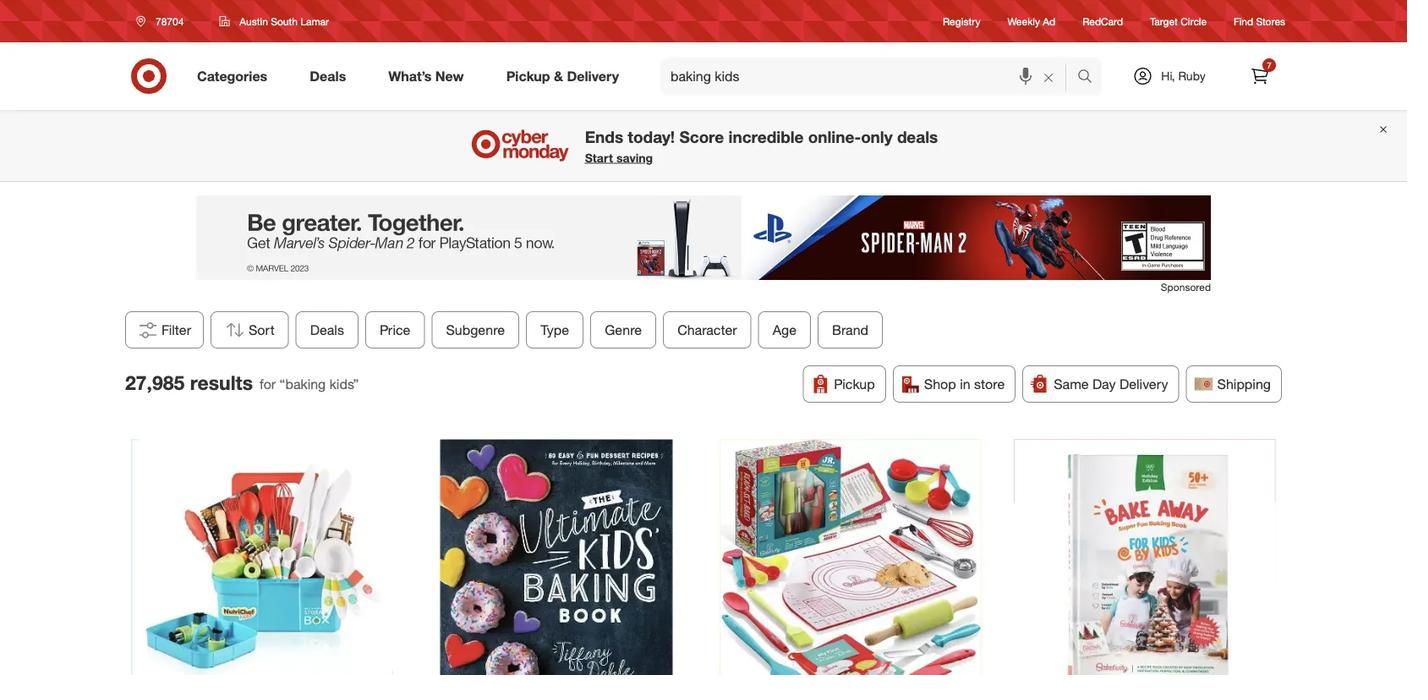 Task type: describe. For each thing, give the bounding box(es) containing it.
advertisement region
[[196, 195, 1211, 280]]

type button
[[526, 311, 584, 349]]

type
[[541, 322, 570, 338]]

day
[[1093, 376, 1116, 392]]

pickup for pickup
[[834, 376, 875, 392]]

pickup button
[[803, 366, 886, 403]]

south
[[271, 15, 298, 27]]

filter
[[162, 322, 191, 338]]

subgenre
[[446, 322, 505, 338]]

austin
[[240, 15, 268, 27]]

redcard
[[1083, 15, 1123, 27]]

online-
[[808, 127, 861, 146]]

78704
[[156, 15, 184, 27]]

deals for deals link
[[310, 68, 346, 84]]

same day delivery button
[[1023, 366, 1180, 403]]

categories link
[[183, 58, 289, 95]]

sponsored
[[1161, 281, 1211, 294]]

delivery for same day delivery
[[1120, 376, 1169, 392]]

genre
[[605, 322, 642, 338]]

shop in store button
[[893, 366, 1016, 403]]

lamar
[[301, 15, 329, 27]]

find stores
[[1234, 15, 1286, 27]]

price
[[380, 322, 411, 338]]

store
[[975, 376, 1005, 392]]

registry
[[943, 15, 981, 27]]

brand
[[833, 322, 869, 338]]

categories
[[197, 68, 268, 84]]

incredible
[[729, 127, 804, 146]]

score
[[680, 127, 724, 146]]

27,985 results for "baking kids"
[[125, 370, 359, 394]]

sort
[[249, 322, 275, 338]]

character
[[678, 322, 737, 338]]

deals
[[897, 127, 938, 146]]

sort button
[[211, 311, 289, 349]]

pickup & delivery link
[[492, 58, 640, 95]]

austin south lamar
[[240, 15, 329, 27]]

austin south lamar button
[[208, 6, 340, 36]]

filter button
[[125, 311, 204, 349]]

same day delivery
[[1054, 376, 1169, 392]]

search
[[1070, 69, 1111, 86]]

price button
[[365, 311, 425, 349]]

for
[[260, 376, 276, 392]]

kids"
[[330, 376, 359, 392]]

search button
[[1070, 58, 1111, 98]]



Task type: vqa. For each thing, say whether or not it's contained in the screenshot.
SPONSORED
yes



Task type: locate. For each thing, give the bounding box(es) containing it.
what's
[[388, 68, 432, 84]]

ruby
[[1179, 69, 1206, 83]]

stores
[[1257, 15, 1286, 27]]

in
[[960, 376, 971, 392]]

deals inside button
[[310, 322, 344, 338]]

shop in store
[[924, 376, 1005, 392]]

new
[[436, 68, 464, 84]]

7 link
[[1242, 58, 1279, 95]]

0 vertical spatial pickup
[[506, 68, 550, 84]]

78704 button
[[125, 6, 202, 36]]

what's new
[[388, 68, 464, 84]]

deals for "deals" button
[[310, 322, 344, 338]]

0 horizontal spatial delivery
[[567, 68, 619, 84]]

deals
[[310, 68, 346, 84], [310, 322, 344, 338]]

character button
[[663, 311, 752, 349]]

What can we help you find? suggestions appear below search field
[[661, 58, 1082, 95]]

delivery right the day on the bottom
[[1120, 376, 1169, 392]]

only
[[861, 127, 893, 146]]

deals down lamar
[[310, 68, 346, 84]]

pickup inside pickup & delivery link
[[506, 68, 550, 84]]

target circle
[[1151, 15, 1207, 27]]

pickup & delivery
[[506, 68, 619, 84]]

delivery inside button
[[1120, 376, 1169, 392]]

hi, ruby
[[1162, 69, 1206, 83]]

0 horizontal spatial pickup
[[506, 68, 550, 84]]

weekly
[[1008, 15, 1040, 27]]

1 vertical spatial pickup
[[834, 376, 875, 392]]

ends today! score incredible online-only deals start saving
[[585, 127, 938, 165]]

delivery right &
[[567, 68, 619, 84]]

pickup left &
[[506, 68, 550, 84]]

ad
[[1043, 15, 1056, 27]]

find
[[1234, 15, 1254, 27]]

saving
[[617, 150, 653, 165]]

nutrichef kids cooking and baking supplies gift set with storage container, complete junior chef cooking sets image
[[132, 440, 393, 675], [132, 440, 393, 675]]

0 vertical spatial deals
[[310, 68, 346, 84]]

age button
[[759, 311, 811, 349]]

deals up kids"
[[310, 322, 344, 338]]

registry link
[[943, 14, 981, 28]]

weekly ad
[[1008, 15, 1056, 27]]

circle
[[1181, 15, 1207, 27]]

pickup down brand button
[[834, 376, 875, 392]]

cyber monday target deals image
[[469, 125, 572, 166]]

7
[[1267, 60, 1272, 70]]

find stores link
[[1234, 14, 1286, 28]]

1 horizontal spatial pickup
[[834, 376, 875, 392]]

brand button
[[818, 311, 883, 349]]

shipping button
[[1186, 366, 1282, 403]]

0 vertical spatial delivery
[[567, 68, 619, 84]]

1 deals from the top
[[310, 68, 346, 84]]

delivery for pickup & delivery
[[567, 68, 619, 84]]

pickup inside pickup button
[[834, 376, 875, 392]]

pickup
[[506, 68, 550, 84], [834, 376, 875, 392]]

pickup for pickup & delivery
[[506, 68, 550, 84]]

redcard link
[[1083, 14, 1123, 28]]

hi,
[[1162, 69, 1176, 83]]

target circle link
[[1151, 14, 1207, 28]]

shipping
[[1218, 376, 1271, 392]]

same
[[1054, 376, 1089, 392]]

ends
[[585, 127, 624, 146]]

the ultimate kids' baking book - by  tiffany dahle (paperback) image
[[426, 440, 687, 675]]

1 vertical spatial deals
[[310, 322, 344, 338]]

baketivity bake away kids baking cookbook with pictures | sweet and savory fun recipes to cook together - best junior cooking & baking cookbooks gift image
[[1015, 440, 1276, 675], [1015, 440, 1276, 675]]

age
[[773, 322, 797, 338]]

1 vertical spatial delivery
[[1120, 376, 1169, 392]]

shop
[[924, 376, 956, 392]]

&
[[554, 68, 563, 84]]

deals button
[[296, 311, 359, 349]]

what's new link
[[374, 58, 485, 95]]

1 horizontal spatial delivery
[[1120, 376, 1169, 392]]

deals link
[[295, 58, 367, 95]]

baketivity 31 pcs kids cooking & baking set with kids knife & real cooking utensils - kids baking set gift for girls & boys image
[[720, 440, 982, 675], [720, 440, 982, 675]]

today!
[[628, 127, 675, 146]]

results
[[190, 370, 253, 394]]

27,985
[[125, 370, 185, 394]]

genre button
[[591, 311, 657, 349]]

delivery
[[567, 68, 619, 84], [1120, 376, 1169, 392]]

target
[[1151, 15, 1178, 27]]

subgenre button
[[432, 311, 520, 349]]

"baking
[[280, 376, 326, 392]]

2 deals from the top
[[310, 322, 344, 338]]

start
[[585, 150, 613, 165]]

weekly ad link
[[1008, 14, 1056, 28]]



